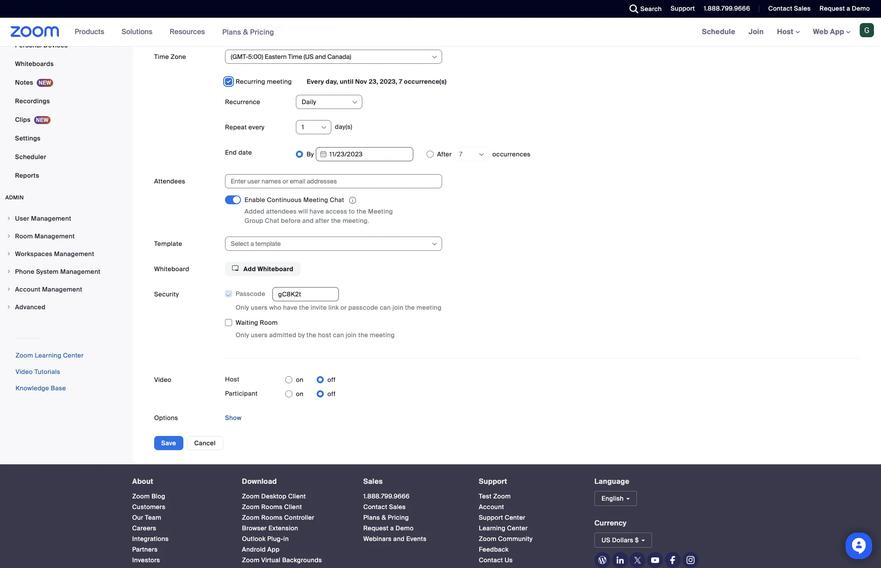 Task type: describe. For each thing, give the bounding box(es) containing it.
participant option group
[[285, 387, 336, 401]]

zoom desktop client zoom rooms client zoom rooms controller browser extension outlook plug-in android app zoom virtual backgrounds
[[242, 492, 322, 564]]

demo inside 1.888.799.9666 contact sales plans & pricing request a demo webinars and events
[[396, 524, 414, 532]]

only users admitted by the host can join the meeting
[[236, 331, 395, 339]]

blog
[[152, 492, 165, 500]]

solutions
[[122, 27, 152, 36]]

off for participant
[[328, 390, 336, 398]]

only
[[298, 14, 311, 22]]

0 vertical spatial support
[[671, 4, 695, 12]]

right image for account
[[6, 287, 12, 292]]

careers
[[132, 524, 156, 532]]

personal contacts
[[15, 23, 71, 31]]

1 horizontal spatial demo
[[852, 4, 870, 12]]

partners link
[[132, 546, 158, 553]]

browser extension link
[[242, 524, 298, 532]]

customers link
[[132, 503, 165, 511]]

integrations link
[[132, 535, 169, 543]]

room inside security group
[[260, 319, 278, 327]]

zoom rooms controller link
[[242, 514, 315, 522]]

app inside zoom desktop client zoom rooms client zoom rooms controller browser extension outlook plug-in android app zoom virtual backgrounds
[[267, 546, 280, 553]]

right image for phone
[[6, 269, 12, 274]]

continuous
[[267, 196, 302, 204]]

request inside 1.888.799.9666 contact sales plans & pricing request a demo webinars and events
[[363, 524, 389, 532]]

only for only users who have the invite link or passcode can join the meeting
[[236, 304, 249, 312]]

enable continuous meeting chat application
[[245, 195, 413, 205]]

sales link
[[363, 477, 383, 486]]

us dollars $
[[602, 536, 639, 544]]

account management
[[15, 286, 82, 294]]

learning inside test zoom account support center learning center zoom community feedback contact us
[[479, 524, 506, 532]]

phone system management
[[15, 268, 100, 276]]

cancel button
[[187, 436, 223, 450]]

test zoom link
[[479, 492, 511, 500]]

show
[[225, 414, 242, 422]]

meetings navigation
[[696, 18, 881, 47]]

advanced
[[15, 303, 45, 311]]

dollars
[[612, 536, 634, 544]]

settings link
[[0, 130, 130, 147]]

search button
[[623, 0, 664, 18]]

knowledge base link
[[16, 384, 66, 392]]

our
[[132, 514, 143, 522]]

after
[[315, 217, 330, 225]]

contact us link
[[479, 556, 513, 564]]

show options image for day(s)
[[320, 124, 327, 131]]

to
[[349, 207, 355, 215]]

investors link
[[132, 556, 160, 564]]

zoom learning center
[[16, 352, 84, 360]]

about
[[132, 477, 153, 486]]

add whiteboard
[[242, 265, 293, 273]]

products button
[[75, 18, 108, 46]]

1 horizontal spatial request
[[820, 4, 845, 12]]

devices
[[43, 41, 68, 49]]

personal for personal contacts
[[15, 23, 42, 31]]

options
[[154, 414, 178, 422]]

download link
[[242, 477, 277, 486]]

personal for personal devices
[[15, 41, 42, 49]]

$
[[635, 536, 639, 544]]

by
[[307, 150, 314, 158]]

partners
[[132, 546, 158, 553]]

integrations
[[132, 535, 169, 543]]

admin
[[5, 194, 24, 201]]

before
[[281, 217, 301, 225]]

video for video
[[154, 376, 172, 384]]

& inside 1.888.799.9666 contact sales plans & pricing request a demo webinars and events
[[382, 514, 386, 522]]

2 horizontal spatial sales
[[794, 4, 811, 12]]

every day, until nov 23, 2023, 7 occurrence(s)
[[305, 78, 447, 86]]

off for host
[[328, 376, 336, 384]]

contact sales
[[769, 4, 811, 12]]

base
[[51, 384, 66, 392]]

1 horizontal spatial show options image
[[431, 241, 438, 248]]

have for access
[[310, 207, 324, 215]]

0 vertical spatial center
[[63, 352, 84, 360]]

zoom rooms client link
[[242, 503, 302, 511]]

host option group
[[285, 373, 336, 387]]

1 vertical spatial center
[[505, 514, 526, 522]]

minutes
[[347, 14, 372, 22]]

user management
[[15, 215, 71, 223]]

cancel
[[194, 439, 216, 447]]

on for host
[[296, 376, 304, 384]]

user management menu item
[[0, 210, 130, 227]]

right image inside advanced menu item
[[6, 305, 12, 310]]

meeting inside application
[[303, 196, 328, 204]]

webinars
[[363, 535, 392, 543]]

time
[[154, 53, 169, 61]]

video tutorials
[[16, 368, 60, 376]]

per
[[373, 14, 383, 22]]

management for room management
[[35, 232, 75, 240]]

app inside the meetings navigation
[[830, 27, 845, 36]]

chat inside "added attendees will have access to the meeting group chat before and after the meeting."
[[265, 217, 279, 225]]

personal devices link
[[0, 37, 130, 54]]

management up account management menu item
[[60, 268, 100, 276]]

Persistent Chat, enter email address,Enter user names or email addresses text field
[[231, 175, 428, 188]]

right image for room
[[6, 234, 12, 239]]

every
[[249, 123, 265, 131]]

invite
[[311, 304, 327, 312]]

enable
[[245, 196, 265, 204]]

added attendees will have access to the meeting group chat before and after the meeting.
[[245, 207, 393, 225]]

web app
[[813, 27, 845, 36]]

attendees
[[266, 207, 297, 215]]

account management menu item
[[0, 281, 130, 298]]

show options image for occurrences
[[478, 151, 485, 158]]

1.888.799.9666 contact sales plans & pricing request a demo webinars and events
[[363, 492, 427, 543]]

zoom logo image
[[11, 26, 59, 37]]

us
[[602, 536, 611, 544]]

banner containing products
[[0, 18, 881, 47]]

40
[[337, 14, 346, 22]]

whiteboards link
[[0, 55, 130, 73]]

learning center link
[[479, 524, 528, 532]]

phone
[[15, 268, 34, 276]]

us dollars $ button
[[595, 532, 652, 548]]

Date Picker text field
[[316, 147, 413, 161]]

your
[[232, 14, 246, 22]]

will
[[298, 207, 308, 215]]

until
[[340, 78, 354, 86]]

zoom blog customers our team careers integrations partners investors
[[132, 492, 169, 564]]

1
[[302, 123, 304, 131]]

0 vertical spatial client
[[288, 492, 306, 500]]

room inside room management menu item
[[15, 232, 33, 240]]

attendees
[[154, 177, 185, 185]]

1 horizontal spatial can
[[333, 331, 344, 339]]

schedule
[[702, 27, 736, 36]]

1.888.799.9666 for 1.888.799.9666 contact sales plans & pricing request a demo webinars and events
[[363, 492, 410, 500]]

daily button
[[302, 95, 351, 109]]

profile picture image
[[860, 23, 874, 37]]

recurrence
[[225, 98, 260, 106]]

add whiteboard button
[[225, 262, 301, 276]]

1 vertical spatial can
[[380, 304, 391, 312]]

1 rooms from the top
[[261, 503, 283, 511]]

whiteboards
[[15, 60, 54, 68]]

0 horizontal spatial host
[[225, 375, 239, 383]]

contact inside 1.888.799.9666 contact sales plans & pricing request a demo webinars and events
[[363, 503, 388, 511]]

join link
[[742, 18, 771, 46]]

0 horizontal spatial join
[[346, 331, 357, 339]]



Task type: locate. For each thing, give the bounding box(es) containing it.
plans inside product information "navigation"
[[222, 27, 241, 37]]

1 users from the top
[[251, 304, 268, 312]]

0 vertical spatial contact
[[769, 4, 793, 12]]

0 vertical spatial on
[[296, 376, 304, 384]]

1 vertical spatial support
[[479, 477, 507, 486]]

banner
[[0, 18, 881, 47]]

room management
[[15, 232, 75, 240]]

& inside product information "navigation"
[[243, 27, 248, 37]]

account inside menu item
[[15, 286, 40, 294]]

management up room management
[[31, 215, 71, 223]]

meeting up "added attendees will have access to the meeting group chat before and after the meeting."
[[303, 196, 328, 204]]

personal down zoom logo on the left of the page
[[15, 41, 42, 49]]

0 horizontal spatial meeting
[[267, 78, 292, 86]]

1 vertical spatial on
[[296, 390, 304, 398]]

right image for user
[[6, 216, 12, 221]]

1 horizontal spatial meeting.
[[385, 14, 412, 22]]

every
[[307, 78, 324, 86]]

1 vertical spatial users
[[251, 331, 268, 339]]

host
[[777, 27, 796, 36], [225, 375, 239, 383]]

1 vertical spatial app
[[267, 546, 280, 553]]

video tutorials link
[[16, 368, 60, 376]]

0 horizontal spatial sales
[[363, 477, 383, 486]]

1 vertical spatial pricing
[[388, 514, 409, 522]]

customers
[[132, 503, 165, 511]]

show options image
[[320, 124, 327, 131], [478, 151, 485, 158], [431, 241, 438, 248]]

1 vertical spatial off
[[328, 390, 336, 398]]

contact
[[769, 4, 793, 12], [363, 503, 388, 511], [479, 556, 503, 564]]

sales
[[794, 4, 811, 12], [363, 477, 383, 486], [389, 503, 406, 511]]

0 horizontal spatial &
[[243, 27, 248, 37]]

right image left workspaces
[[6, 251, 12, 257]]

1 horizontal spatial app
[[830, 27, 845, 36]]

2 horizontal spatial can
[[380, 304, 391, 312]]

host up participant
[[225, 375, 239, 383]]

0 vertical spatial request
[[820, 4, 845, 12]]

1 vertical spatial request
[[363, 524, 389, 532]]

now
[[317, 23, 331, 31]]

right image left the account management on the left of the page
[[6, 287, 12, 292]]

2 vertical spatial sales
[[389, 503, 406, 511]]

chat
[[330, 196, 344, 204], [265, 217, 279, 225]]

a up webinars and events link
[[390, 524, 394, 532]]

admin menu menu
[[0, 210, 130, 317]]

users for who
[[251, 304, 268, 312]]

zoom inside zoom blog customers our team careers integrations partners investors
[[132, 492, 150, 500]]

0 vertical spatial personal
[[15, 23, 42, 31]]

show options image for recurrence
[[351, 99, 358, 106]]

&
[[243, 27, 248, 37], [382, 514, 386, 522]]

2 vertical spatial contact
[[479, 556, 503, 564]]

users for admitted
[[251, 331, 268, 339]]

app down plug-
[[267, 546, 280, 553]]

request up "web app" dropdown button
[[820, 4, 845, 12]]

0 horizontal spatial learning
[[35, 352, 61, 360]]

management inside 'menu item'
[[31, 215, 71, 223]]

have inside security group
[[283, 304, 298, 312]]

1 vertical spatial personal
[[15, 41, 42, 49]]

pricing inside product information "navigation"
[[250, 27, 274, 37]]

1 vertical spatial have
[[283, 304, 298, 312]]

0 vertical spatial users
[[251, 304, 268, 312]]

2 personal from the top
[[15, 41, 42, 49]]

right image inside room management menu item
[[6, 234, 12, 239]]

2 whiteboard from the left
[[258, 265, 293, 273]]

personal inside personal contacts link
[[15, 23, 42, 31]]

1 vertical spatial show options image
[[478, 151, 485, 158]]

a inside 1.888.799.9666 contact sales plans & pricing request a demo webinars and events
[[390, 524, 394, 532]]

pricing down current
[[250, 27, 274, 37]]

off up participant option group
[[328, 376, 336, 384]]

have inside "added attendees will have access to the meeting group chat before and after the meeting."
[[310, 207, 324, 215]]

after
[[437, 150, 452, 158]]

1.888.799.9666 inside 1.888.799.9666 contact sales plans & pricing request a demo webinars and events
[[363, 492, 410, 500]]

contact down feedback
[[479, 556, 503, 564]]

sales up 1.888.799.9666 'link' at the left bottom
[[363, 477, 383, 486]]

select time zone text field
[[231, 50, 431, 63]]

management down room management menu item
[[54, 250, 94, 258]]

workspaces management menu item
[[0, 246, 130, 263]]

learn more about enable continuous meeting chat image
[[346, 196, 359, 204]]

support center link
[[479, 514, 526, 522]]

7 right 2023,
[[399, 78, 402, 86]]

rooms down desktop
[[261, 503, 283, 511]]

1 horizontal spatial learning
[[479, 524, 506, 532]]

and inside "added attendees will have access to the meeting group chat before and after the meeting."
[[302, 217, 314, 225]]

sales up the host dropdown button
[[794, 4, 811, 12]]

demo up profile picture
[[852, 4, 870, 12]]

whiteboard inside button
[[258, 265, 293, 273]]

0 horizontal spatial demo
[[396, 524, 414, 532]]

0 vertical spatial only
[[236, 304, 249, 312]]

0 horizontal spatial chat
[[265, 217, 279, 225]]

1 vertical spatial show options image
[[351, 99, 358, 106]]

clips link
[[0, 111, 130, 129]]

advanced menu item
[[0, 299, 130, 316]]

our team link
[[132, 514, 161, 522]]

1 vertical spatial room
[[260, 319, 278, 327]]

on inside participant option group
[[296, 390, 304, 398]]

1 vertical spatial client
[[284, 503, 302, 511]]

workspaces
[[15, 250, 52, 258]]

chat down attendees
[[265, 217, 279, 225]]

personal up personal devices
[[15, 23, 42, 31]]

& down 1.888.799.9666 'link' at the left bottom
[[382, 514, 386, 522]]

2 vertical spatial center
[[507, 524, 528, 532]]

1 off from the top
[[328, 376, 336, 384]]

security
[[154, 290, 179, 298]]

1 horizontal spatial 1.888.799.9666
[[704, 4, 750, 12]]

can inside your current plan can only support 40 minutes per meeting. need more time? upgrade now
[[285, 14, 297, 22]]

0 vertical spatial have
[[310, 207, 324, 215]]

on inside host option group
[[296, 376, 304, 384]]

1 right image from the top
[[6, 216, 12, 221]]

1 right image from the top
[[6, 269, 12, 274]]

recurring meeting
[[236, 78, 292, 86]]

download
[[242, 477, 277, 486]]

outlook plug-in link
[[242, 535, 289, 543]]

2 horizontal spatial show options image
[[478, 151, 485, 158]]

added
[[245, 207, 265, 215]]

0 horizontal spatial account
[[15, 286, 40, 294]]

zoom learning center link
[[16, 352, 84, 360]]

plans & pricing link
[[222, 27, 274, 37], [222, 27, 274, 37], [363, 514, 409, 522]]

1.888.799.9666 for 1.888.799.9666
[[704, 4, 750, 12]]

off inside host option group
[[328, 376, 336, 384]]

2 right image from the top
[[6, 287, 12, 292]]

2 rooms from the top
[[261, 514, 283, 522]]

app right "web"
[[830, 27, 845, 36]]

0 vertical spatial learning
[[35, 352, 61, 360]]

app
[[830, 27, 845, 36], [267, 546, 280, 553]]

only
[[236, 304, 249, 312], [236, 331, 249, 339]]

0 vertical spatial meeting
[[303, 196, 328, 204]]

sales down 1.888.799.9666 'link' at the left bottom
[[389, 503, 406, 511]]

2 only from the top
[[236, 331, 249, 339]]

management up advanced menu item
[[42, 286, 82, 294]]

rooms down the zoom rooms client link
[[261, 514, 283, 522]]

plan
[[271, 14, 284, 22]]

demo up webinars and events link
[[396, 524, 414, 532]]

0 horizontal spatial plans
[[222, 27, 241, 37]]

1 horizontal spatial a
[[847, 4, 851, 12]]

desktop
[[261, 492, 287, 500]]

feedback
[[479, 546, 509, 553]]

0 horizontal spatial meeting
[[303, 196, 328, 204]]

webinars and events link
[[363, 535, 427, 543]]

7 right after
[[459, 150, 463, 158]]

right image left room management
[[6, 234, 12, 239]]

0 vertical spatial chat
[[330, 196, 344, 204]]

day(s)
[[335, 123, 352, 131]]

1 horizontal spatial video
[[154, 376, 172, 384]]

0 vertical spatial meeting
[[267, 78, 292, 86]]

the
[[357, 207, 367, 215], [331, 217, 341, 225], [299, 304, 309, 312], [405, 304, 415, 312], [307, 331, 317, 339], [358, 331, 368, 339]]

personal menu menu
[[0, 0, 130, 185]]

only for only users admitted by the host can join the meeting
[[236, 331, 249, 339]]

room down who
[[260, 319, 278, 327]]

& left more
[[243, 27, 248, 37]]

right image inside account management menu item
[[6, 287, 12, 292]]

whiteboard right the add on the left top of page
[[258, 265, 293, 273]]

1.888.799.9666 link
[[363, 492, 410, 500]]

1 horizontal spatial chat
[[330, 196, 344, 204]]

0 vertical spatial 7
[[399, 78, 402, 86]]

1.888.799.9666 down sales link
[[363, 492, 410, 500]]

0 vertical spatial pricing
[[250, 27, 274, 37]]

whiteboard down template
[[154, 265, 189, 273]]

right image inside user management 'menu item'
[[6, 216, 12, 221]]

meeting
[[267, 78, 292, 86], [417, 304, 442, 312], [370, 331, 395, 339]]

meeting. inside your current plan can only support 40 minutes per meeting. need more time? upgrade now
[[385, 14, 412, 22]]

user
[[15, 215, 29, 223]]

your current plan can only support 40 minutes per meeting. need more time? upgrade now
[[232, 14, 412, 31]]

1 on from the top
[[296, 376, 304, 384]]

center up learning center link on the right
[[505, 514, 526, 522]]

users down waiting room
[[251, 331, 268, 339]]

1 vertical spatial rooms
[[261, 514, 283, 522]]

management for workspaces management
[[54, 250, 94, 258]]

contact down 1.888.799.9666 'link' at the left bottom
[[363, 503, 388, 511]]

1 vertical spatial demo
[[396, 524, 414, 532]]

contact inside test zoom account support center learning center zoom community feedback contact us
[[479, 556, 503, 564]]

occurrences
[[493, 150, 531, 158]]

careers link
[[132, 524, 156, 532]]

plans inside 1.888.799.9666 contact sales plans & pricing request a demo webinars and events
[[363, 514, 380, 522]]

a up "web app" dropdown button
[[847, 4, 851, 12]]

0 vertical spatial rooms
[[261, 503, 283, 511]]

right image left the 'phone'
[[6, 269, 12, 274]]

right image
[[6, 269, 12, 274], [6, 287, 12, 292]]

2 vertical spatial meeting
[[370, 331, 395, 339]]

1.888.799.9666 button
[[697, 0, 753, 18], [704, 4, 750, 12]]

repeat
[[225, 123, 247, 131]]

personal
[[15, 23, 42, 31], [15, 41, 42, 49]]

1 horizontal spatial show options image
[[431, 54, 438, 61]]

show options image for time zone
[[431, 54, 438, 61]]

and
[[302, 217, 314, 225], [393, 535, 405, 543]]

end date option group
[[296, 145, 860, 163]]

android app link
[[242, 546, 280, 553]]

more
[[250, 23, 266, 31]]

host down contact sales
[[777, 27, 796, 36]]

1 vertical spatial sales
[[363, 477, 383, 486]]

0 horizontal spatial 1.888.799.9666
[[363, 492, 410, 500]]

reports
[[15, 172, 39, 180]]

center up "community"
[[507, 524, 528, 532]]

web
[[813, 27, 829, 36]]

show options image
[[431, 54, 438, 61], [351, 99, 358, 106]]

request
[[820, 4, 845, 12], [363, 524, 389, 532]]

need
[[232, 23, 249, 31]]

right image inside workspaces management menu item
[[6, 251, 12, 257]]

0 vertical spatial can
[[285, 14, 297, 22]]

0 vertical spatial &
[[243, 27, 248, 37]]

host inside the meetings navigation
[[777, 27, 796, 36]]

0 horizontal spatial whiteboard
[[154, 265, 189, 273]]

on for participant
[[296, 390, 304, 398]]

4 right image from the top
[[6, 305, 12, 310]]

show options image down nov at left
[[351, 99, 358, 106]]

none text field inside security group
[[273, 287, 339, 302]]

pricing inside 1.888.799.9666 contact sales plans & pricing request a demo webinars and events
[[388, 514, 409, 522]]

1 vertical spatial learning
[[479, 524, 506, 532]]

7 inside popup button
[[459, 150, 463, 158]]

and down will
[[302, 217, 314, 225]]

waiting room
[[236, 319, 278, 327]]

meeting. down to
[[343, 217, 369, 225]]

web app button
[[813, 27, 851, 36]]

right image for workspaces
[[6, 251, 12, 257]]

1 vertical spatial and
[[393, 535, 405, 543]]

center up base
[[63, 352, 84, 360]]

0 horizontal spatial 7
[[399, 78, 402, 86]]

0 vertical spatial app
[[830, 27, 845, 36]]

0 horizontal spatial show options image
[[351, 99, 358, 106]]

off down host option group
[[328, 390, 336, 398]]

products
[[75, 27, 104, 36]]

right image inside the phone system management menu item
[[6, 269, 12, 274]]

upgrade now link
[[288, 23, 331, 31]]

account down test zoom link
[[479, 503, 504, 511]]

1 horizontal spatial room
[[260, 319, 278, 327]]

support right search
[[671, 4, 695, 12]]

management
[[31, 215, 71, 223], [35, 232, 75, 240], [54, 250, 94, 258], [60, 268, 100, 276], [42, 286, 82, 294]]

2 vertical spatial can
[[333, 331, 344, 339]]

outlook
[[242, 535, 266, 543]]

support link
[[664, 0, 697, 18], [671, 4, 695, 12], [479, 477, 507, 486]]

off inside participant option group
[[328, 390, 336, 398]]

room
[[15, 232, 33, 240], [260, 319, 278, 327]]

join
[[749, 27, 764, 36]]

notes
[[15, 79, 33, 87]]

3 right image from the top
[[6, 251, 12, 257]]

0 vertical spatial a
[[847, 4, 851, 12]]

management for user management
[[31, 215, 71, 223]]

support
[[671, 4, 695, 12], [479, 477, 507, 486], [479, 514, 503, 522]]

0 vertical spatial meeting.
[[385, 14, 412, 22]]

video
[[16, 368, 33, 376], [154, 376, 172, 384]]

request a demo
[[820, 4, 870, 12]]

can right host
[[333, 331, 344, 339]]

1 horizontal spatial pricing
[[388, 514, 409, 522]]

1 vertical spatial meeting
[[417, 304, 442, 312]]

on up participant option group
[[296, 376, 304, 384]]

meeting right to
[[368, 207, 393, 215]]

2 right image from the top
[[6, 234, 12, 239]]

show options image up occurrence(s)
[[431, 54, 438, 61]]

management for account management
[[42, 286, 82, 294]]

have up after
[[310, 207, 324, 215]]

video up "knowledge"
[[16, 368, 33, 376]]

right image left advanced
[[6, 305, 12, 310]]

0 vertical spatial off
[[328, 376, 336, 384]]

android
[[242, 546, 266, 553]]

scheduler
[[15, 153, 46, 161]]

show options image inside end date 'option group'
[[478, 151, 485, 158]]

join right host
[[346, 331, 357, 339]]

contact up the host dropdown button
[[769, 4, 793, 12]]

2 on from the top
[[296, 390, 304, 398]]

pricing up webinars and events link
[[388, 514, 409, 522]]

sales inside 1.888.799.9666 contact sales plans & pricing request a demo webinars and events
[[389, 503, 406, 511]]

0 vertical spatial join
[[393, 304, 404, 312]]

account inside test zoom account support center learning center zoom community feedback contact us
[[479, 503, 504, 511]]

phone system management menu item
[[0, 263, 130, 280]]

close image
[[566, 15, 577, 23]]

account up advanced
[[15, 286, 40, 294]]

0 horizontal spatial app
[[267, 546, 280, 553]]

enable continuous meeting chat
[[245, 196, 344, 204]]

have for the
[[283, 304, 298, 312]]

2 vertical spatial support
[[479, 514, 503, 522]]

and left events
[[393, 535, 405, 543]]

product information navigation
[[68, 18, 281, 47]]

1 horizontal spatial account
[[479, 503, 504, 511]]

can left only at the top
[[285, 14, 297, 22]]

support down account link at the right bottom
[[479, 514, 503, 522]]

security group
[[225, 287, 860, 340]]

browser
[[242, 524, 267, 532]]

1 vertical spatial account
[[479, 503, 504, 511]]

meeting. right per
[[385, 14, 412, 22]]

0 vertical spatial plans
[[222, 27, 241, 37]]

0 horizontal spatial contact
[[363, 503, 388, 511]]

have right who
[[283, 304, 298, 312]]

video for video tutorials
[[16, 368, 33, 376]]

extension
[[268, 524, 298, 532]]

plans down your
[[222, 27, 241, 37]]

management up workspaces management
[[35, 232, 75, 240]]

1 vertical spatial 1.888.799.9666
[[363, 492, 410, 500]]

right image
[[6, 216, 12, 221], [6, 234, 12, 239], [6, 251, 12, 257], [6, 305, 12, 310]]

nov
[[355, 78, 367, 86]]

recurring
[[236, 78, 265, 86]]

0 horizontal spatial show options image
[[320, 124, 327, 131]]

1 vertical spatial plans
[[363, 514, 380, 522]]

date
[[238, 148, 252, 156]]

contact sales link
[[762, 0, 813, 18], [769, 4, 811, 12], [363, 503, 406, 511]]

meeting. inside "added attendees will have access to the meeting group chat before and after the meeting."
[[343, 217, 369, 225]]

only up waiting
[[236, 304, 249, 312]]

test
[[479, 492, 492, 500]]

chat inside application
[[330, 196, 344, 204]]

1 personal from the top
[[15, 23, 42, 31]]

community
[[498, 535, 533, 543]]

chat up access
[[330, 196, 344, 204]]

1 horizontal spatial meeting
[[370, 331, 395, 339]]

language
[[595, 477, 630, 486]]

1.888.799.9666 up schedule
[[704, 4, 750, 12]]

template
[[154, 240, 182, 248]]

recordings link
[[0, 92, 130, 110]]

1 horizontal spatial have
[[310, 207, 324, 215]]

0 vertical spatial right image
[[6, 269, 12, 274]]

users up waiting room
[[251, 304, 268, 312]]

1 horizontal spatial whiteboard
[[258, 265, 293, 273]]

meeting inside "added attendees will have access to the meeting group chat before and after the meeting."
[[368, 207, 393, 215]]

0 horizontal spatial a
[[390, 524, 394, 532]]

1 only from the top
[[236, 304, 249, 312]]

backgrounds
[[282, 556, 322, 564]]

join right passcode in the bottom left of the page
[[393, 304, 404, 312]]

1 horizontal spatial 7
[[459, 150, 463, 158]]

plans up webinars
[[363, 514, 380, 522]]

request up webinars
[[363, 524, 389, 532]]

can right passcode in the bottom left of the page
[[380, 304, 391, 312]]

zoom community link
[[479, 535, 533, 543]]

and inside 1.888.799.9666 contact sales plans & pricing request a demo webinars and events
[[393, 535, 405, 543]]

1 vertical spatial &
[[382, 514, 386, 522]]

None text field
[[273, 287, 339, 302]]

learning up tutorials
[[35, 352, 61, 360]]

scheduler link
[[0, 148, 130, 166]]

only down waiting
[[236, 331, 249, 339]]

learning down support center "link"
[[479, 524, 506, 532]]

1 button
[[302, 121, 328, 134]]

support inside test zoom account support center learning center zoom community feedback contact us
[[479, 514, 503, 522]]

1 vertical spatial meeting
[[368, 207, 393, 215]]

1 vertical spatial meeting.
[[343, 217, 369, 225]]

select meeting template text field
[[231, 237, 431, 250]]

test zoom account support center learning center zoom community feedback contact us
[[479, 492, 533, 564]]

support up test zoom link
[[479, 477, 507, 486]]

1 whiteboard from the left
[[154, 265, 189, 273]]

1 vertical spatial only
[[236, 331, 249, 339]]

who
[[269, 304, 282, 312]]

1 vertical spatial chat
[[265, 217, 279, 225]]

room down user
[[15, 232, 33, 240]]

on down host option group
[[296, 390, 304, 398]]

plans
[[222, 27, 241, 37], [363, 514, 380, 522]]

0 vertical spatial room
[[15, 232, 33, 240]]

2 users from the top
[[251, 331, 268, 339]]

2 off from the top
[[328, 390, 336, 398]]

right image left user
[[6, 216, 12, 221]]

room management menu item
[[0, 228, 130, 245]]

meeting.
[[385, 14, 412, 22], [343, 217, 369, 225]]

video up options
[[154, 376, 172, 384]]

1 horizontal spatial &
[[382, 514, 386, 522]]



Task type: vqa. For each thing, say whether or not it's contained in the screenshot.
Add A New Contact
no



